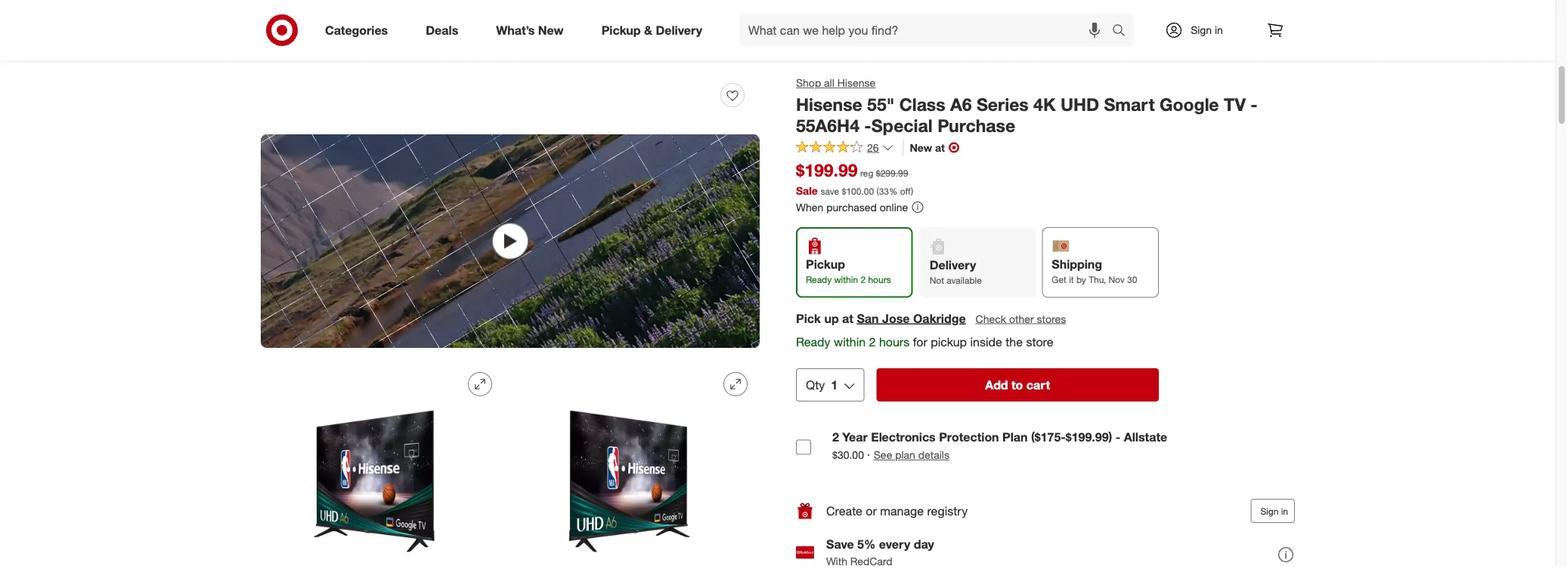 Task type: locate. For each thing, give the bounding box(es) containing it.
sign inside sign in link
[[1191, 23, 1212, 37]]

(
[[876, 185, 879, 197]]

1 horizontal spatial new
[[910, 141, 932, 154]]

0 vertical spatial pickup
[[601, 23, 641, 37]]

0 horizontal spatial sign
[[1191, 23, 1212, 37]]

check other stores button
[[975, 311, 1067, 328]]

1 within from the top
[[834, 275, 858, 286]]

hours inside pickup ready within 2 hours
[[868, 275, 891, 286]]

0 vertical spatial -
[[1251, 94, 1258, 115]]

0 vertical spatial hisense
[[837, 76, 875, 90]]

- up 26
[[864, 115, 871, 137]]

search
[[1105, 24, 1141, 39]]

in inside sign in button
[[1281, 506, 1288, 517]]

pickup for &
[[601, 23, 641, 37]]

1 vertical spatial in
[[1281, 506, 1288, 517]]

at down purchase
[[935, 141, 945, 154]]

or
[[866, 504, 877, 519]]

sign in inside button
[[1260, 506, 1288, 517]]

1 horizontal spatial in
[[1281, 506, 1288, 517]]

thu,
[[1089, 275, 1106, 286]]

when purchased online
[[796, 201, 908, 214]]

None checkbox
[[796, 440, 811, 456]]

2 up san
[[861, 275, 866, 286]]

1 vertical spatial 2
[[869, 335, 876, 349]]

at
[[935, 141, 945, 154], [842, 311, 853, 326]]

4k
[[1033, 94, 1056, 115]]

0 horizontal spatial pickup
[[601, 23, 641, 37]]

pickup left &
[[601, 23, 641, 37]]

plan
[[895, 449, 915, 462]]

1 vertical spatial at
[[842, 311, 853, 326]]

- left allstate
[[1116, 431, 1120, 445]]

0 horizontal spatial in
[[1215, 23, 1223, 37]]

1 vertical spatial -
[[864, 115, 871, 137]]

1 vertical spatial delivery
[[930, 258, 976, 273]]

new down special
[[910, 141, 932, 154]]

hisense
[[837, 76, 875, 90], [796, 94, 862, 115]]

uhd
[[1060, 94, 1099, 115]]

check other stores
[[976, 312, 1066, 326]]

2 inside pickup ready within 2 hours
[[861, 275, 866, 286]]

to
[[1011, 378, 1023, 393]]

1 vertical spatial sign in
[[1260, 506, 1288, 517]]

1 horizontal spatial -
[[1116, 431, 1120, 445]]

a6
[[950, 94, 972, 115]]

hisense right all
[[837, 76, 875, 90]]

see plan details button
[[874, 448, 949, 463]]

hours up pick up at san jose oakridge
[[868, 275, 891, 286]]

qty
[[806, 378, 825, 393]]

ready down pick
[[796, 335, 830, 349]]

sign inside sign in button
[[1260, 506, 1278, 517]]

1 horizontal spatial pickup
[[806, 257, 845, 272]]

What can we help you find? suggestions appear below search field
[[739, 14, 1116, 47]]

0 vertical spatial sign
[[1191, 23, 1212, 37]]

pickup
[[601, 23, 641, 37], [806, 257, 845, 272]]

hisense 55&#34; class a6 series 4k uhd smart google tv - 55a6h4 -special purchase, 2 of 7, play video image
[[261, 135, 760, 349]]

1 horizontal spatial sign
[[1260, 506, 1278, 517]]

new right 'what's'
[[538, 23, 564, 37]]

0 vertical spatial ready
[[806, 275, 832, 286]]

pickup ready within 2 hours
[[806, 257, 891, 286]]

other
[[1009, 312, 1034, 326]]

delivery
[[656, 23, 702, 37], [930, 258, 976, 273]]

year
[[842, 431, 868, 445]]

2 vertical spatial -
[[1116, 431, 1120, 445]]

pick up at san jose oakridge
[[796, 311, 966, 326]]

when
[[796, 201, 823, 214]]

2 left year
[[832, 431, 839, 445]]

within up "up"
[[834, 275, 858, 286]]

1 horizontal spatial delivery
[[930, 258, 976, 273]]

hours down jose
[[879, 335, 910, 349]]

delivery inside delivery not available
[[930, 258, 976, 273]]

33
[[879, 185, 889, 197]]

-
[[1251, 94, 1258, 115], [864, 115, 871, 137], [1116, 431, 1120, 445]]

qty 1
[[806, 378, 838, 393]]

0 vertical spatial at
[[935, 141, 945, 154]]

0 horizontal spatial 2
[[832, 431, 839, 445]]

30
[[1127, 275, 1137, 286]]

sign
[[1191, 23, 1212, 37], [1260, 506, 1278, 517]]

every
[[879, 538, 910, 553]]

0 vertical spatial in
[[1215, 23, 1223, 37]]

deals
[[426, 23, 458, 37]]

pickup inside pickup ready within 2 hours
[[806, 257, 845, 272]]

2 vertical spatial 2
[[832, 431, 839, 445]]

1 vertical spatial sign
[[1260, 506, 1278, 517]]

within down san
[[834, 335, 866, 349]]

pickup up "up"
[[806, 257, 845, 272]]

2 down san
[[869, 335, 876, 349]]

0 horizontal spatial sign in
[[1191, 23, 1223, 37]]

class
[[899, 94, 945, 115]]

1 vertical spatial pickup
[[806, 257, 845, 272]]

protection
[[939, 431, 999, 445]]

2 horizontal spatial -
[[1251, 94, 1258, 115]]

1 vertical spatial ready
[[796, 335, 830, 349]]

0 vertical spatial new
[[538, 23, 564, 37]]

day
[[914, 538, 934, 553]]

within
[[834, 275, 858, 286], [834, 335, 866, 349]]

·
[[867, 448, 870, 463]]

by
[[1076, 275, 1086, 286]]

ready
[[806, 275, 832, 286], [796, 335, 830, 349]]

at right "up"
[[842, 311, 853, 326]]

55a6h4
[[796, 115, 859, 137]]

purchase
[[937, 115, 1015, 137]]

- inside 2 year electronics protection plan ($175-$199.99) - allstate $30.00 · see plan details
[[1116, 431, 1120, 445]]

purchased
[[826, 201, 877, 214]]

save
[[826, 538, 854, 553]]

5%
[[857, 538, 876, 553]]

registry
[[927, 504, 968, 519]]

pick
[[796, 311, 821, 326]]

get
[[1052, 275, 1066, 286]]

new
[[538, 23, 564, 37], [910, 141, 932, 154]]

delivery up available
[[930, 258, 976, 273]]

2 horizontal spatial 2
[[869, 335, 876, 349]]

delivery not available
[[930, 258, 982, 287]]

1 horizontal spatial sign in
[[1260, 506, 1288, 517]]

inside
[[970, 335, 1002, 349]]

2 year electronics protection plan ($175-$199.99) - allstate $30.00 · see plan details
[[832, 431, 1167, 463]]

delivery right &
[[656, 23, 702, 37]]

0 vertical spatial hours
[[868, 275, 891, 286]]

0 vertical spatial within
[[834, 275, 858, 286]]

1 horizontal spatial 2
[[861, 275, 866, 286]]

hisense down all
[[796, 94, 862, 115]]

jose
[[882, 311, 910, 326]]

0 vertical spatial delivery
[[656, 23, 702, 37]]

0 vertical spatial 2
[[861, 275, 866, 286]]

deals link
[[413, 14, 477, 47]]

electronics
[[871, 431, 936, 445]]

ready within 2 hours for pickup inside the store
[[796, 335, 1053, 349]]

0 horizontal spatial delivery
[[656, 23, 702, 37]]

2 inside 2 year electronics protection plan ($175-$199.99) - allstate $30.00 · see plan details
[[832, 431, 839, 445]]

allstate
[[1124, 431, 1167, 445]]

ready up pick
[[806, 275, 832, 286]]

add to cart
[[985, 378, 1050, 393]]

sign in link
[[1152, 14, 1246, 47]]

add to cart button
[[876, 369, 1159, 402]]

1 vertical spatial within
[[834, 335, 866, 349]]

pickup & delivery link
[[589, 14, 721, 47]]

see
[[874, 449, 892, 462]]

sign in
[[1191, 23, 1223, 37], [1260, 506, 1288, 517]]

create
[[826, 504, 862, 519]]

- right tv on the right top of page
[[1251, 94, 1258, 115]]



Task type: vqa. For each thing, say whether or not it's contained in the screenshot.
7:00pm
no



Task type: describe. For each thing, give the bounding box(es) containing it.
1
[[831, 378, 838, 393]]

hisense 55&#34; class a6 series 4k uhd smart google tv - 55a6h4 -special purchase, 4 of 7 image
[[516, 361, 760, 567]]

google
[[1160, 94, 1219, 115]]

26
[[867, 141, 879, 154]]

$199.99 reg $299.99 sale save $ 100.00 ( 33 % off )
[[796, 160, 913, 197]]

nov
[[1108, 275, 1125, 286]]

series
[[977, 94, 1029, 115]]

smart
[[1104, 94, 1155, 115]]

100.00
[[846, 185, 874, 197]]

all
[[824, 76, 834, 90]]

hisense 55&#34; class a6 series 4k uhd smart google tv - 55a6h4 -special purchase, 1 of 7 image
[[261, 0, 760, 122]]

1 vertical spatial new
[[910, 141, 932, 154]]

details
[[918, 449, 949, 462]]

2 within from the top
[[834, 335, 866, 349]]

shop all hisense hisense 55" class a6 series 4k uhd smart google tv - 55a6h4 -special purchase
[[796, 76, 1258, 137]]

san jose oakridge button
[[857, 310, 966, 327]]

shipping
[[1052, 257, 1102, 272]]

$
[[842, 185, 846, 197]]

manage
[[880, 504, 924, 519]]

)
[[911, 185, 913, 197]]

$199.99
[[796, 160, 858, 181]]

0 vertical spatial sign in
[[1191, 23, 1223, 37]]

1 horizontal spatial at
[[935, 141, 945, 154]]

shop
[[796, 76, 821, 90]]

0 horizontal spatial -
[[864, 115, 871, 137]]

0 horizontal spatial at
[[842, 311, 853, 326]]

the
[[1006, 335, 1023, 349]]

within inside pickup ready within 2 hours
[[834, 275, 858, 286]]

add
[[985, 378, 1008, 393]]

1 vertical spatial hours
[[879, 335, 910, 349]]

off
[[900, 185, 911, 197]]

what's new link
[[483, 14, 583, 47]]

stores
[[1037, 312, 1066, 326]]

for
[[913, 335, 927, 349]]

ready inside pickup ready within 2 hours
[[806, 275, 832, 286]]

save 5% every day
[[826, 538, 934, 553]]

reg
[[860, 168, 873, 179]]

0 horizontal spatial new
[[538, 23, 564, 37]]

tv
[[1224, 94, 1246, 115]]

sale
[[796, 184, 818, 197]]

create or manage registry
[[826, 504, 968, 519]]

search button
[[1105, 14, 1141, 50]]

what's
[[496, 23, 535, 37]]

categories
[[325, 23, 388, 37]]

cart
[[1026, 378, 1050, 393]]

new at
[[910, 141, 945, 154]]

sign in button
[[1251, 500, 1295, 524]]

pickup for ready
[[806, 257, 845, 272]]

special
[[871, 115, 933, 137]]

pickup
[[931, 335, 967, 349]]

hisense 55&#34; class a6 series 4k uhd smart google tv - 55a6h4 -special purchase, 3 of 7 image
[[261, 361, 504, 567]]

categories link
[[312, 14, 407, 47]]

shipping get it by thu, nov 30
[[1052, 257, 1137, 286]]

what's new
[[496, 23, 564, 37]]

%
[[889, 185, 898, 197]]

26 link
[[796, 140, 894, 158]]

in inside sign in link
[[1215, 23, 1223, 37]]

store
[[1026, 335, 1053, 349]]

check
[[976, 312, 1006, 326]]

oakridge
[[913, 311, 966, 326]]

plan
[[1002, 431, 1028, 445]]

$30.00
[[832, 449, 864, 462]]

&
[[644, 23, 652, 37]]

san
[[857, 311, 879, 326]]

online
[[880, 201, 908, 214]]

1 vertical spatial hisense
[[796, 94, 862, 115]]

$299.99
[[876, 168, 908, 179]]

it
[[1069, 275, 1074, 286]]

55"
[[867, 94, 895, 115]]

$199.99)
[[1066, 431, 1112, 445]]

save
[[821, 185, 839, 197]]

($175-
[[1031, 431, 1066, 445]]

not
[[930, 275, 944, 287]]

up
[[824, 311, 839, 326]]

available
[[947, 275, 982, 287]]

pickup & delivery
[[601, 23, 702, 37]]



